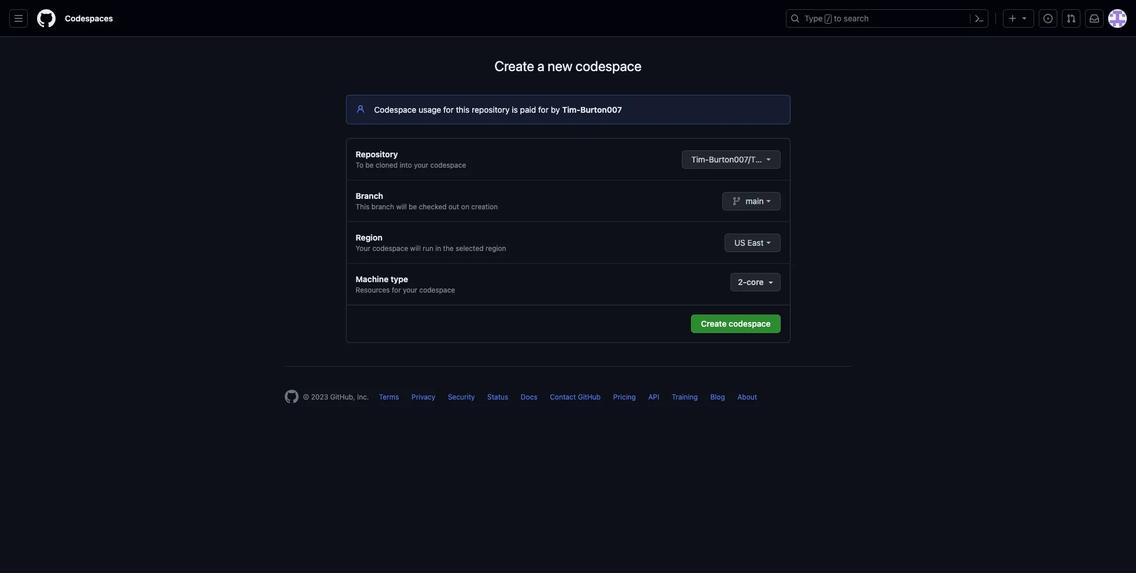 Task type: vqa. For each thing, say whether or not it's contained in the screenshot.
Region will
yes



Task type: describe. For each thing, give the bounding box(es) containing it.
selected
[[456, 244, 484, 253]]

status
[[487, 393, 508, 402]]

in
[[435, 244, 441, 253]]

by
[[551, 105, 560, 115]]

github,
[[330, 393, 355, 402]]

out
[[449, 203, 459, 211]]

training link
[[672, 393, 698, 402]]

create codespace form
[[691, 315, 781, 333]]

be inside "branch this branch will be checked out on creation"
[[409, 203, 417, 211]]

security
[[448, 393, 475, 402]]

triangle down image
[[1020, 13, 1029, 23]]

codespaces link
[[60, 9, 118, 28]]

region
[[356, 233, 383, 243]]

contact github
[[550, 393, 601, 402]]

type / to search
[[805, 13, 869, 23]]

checked
[[419, 203, 447, 211]]

homepage image
[[285, 390, 298, 404]]

api link
[[648, 393, 659, 402]]

github
[[578, 393, 601, 402]]

paid
[[520, 105, 536, 115]]

machine
[[356, 274, 389, 284]]

this
[[356, 203, 370, 211]]

branch
[[372, 203, 394, 211]]

codespace inside create codespace button
[[729, 319, 771, 329]]

your inside machine type resources for your codespace
[[403, 286, 417, 295]]

create a new codespace
[[495, 58, 642, 74]]

us
[[735, 238, 746, 248]]

repository to be cloned into your codespace
[[356, 149, 466, 170]]

0 vertical spatial tim-
[[562, 105, 580, 115]]

for inside machine type resources for your codespace
[[392, 286, 401, 295]]

repository
[[356, 149, 398, 159]]

resources
[[356, 286, 390, 295]]

docs link
[[521, 393, 538, 402]]

codespace inside repository to be cloned into your codespace
[[430, 161, 466, 170]]

training
[[672, 393, 698, 402]]

2 horizontal spatial for
[[538, 105, 549, 115]]

tim- inside popup button
[[691, 155, 709, 164]]

create for create codespace
[[701, 319, 727, 329]]

to
[[834, 13, 842, 23]]

east
[[748, 238, 764, 248]]

create codespace button
[[691, 315, 781, 333]]

us east
[[735, 238, 764, 248]]

codespace
[[374, 105, 416, 115]]

cloned
[[376, 161, 398, 170]]

codespace usage for this repository is paid for by tim-burton007
[[374, 105, 622, 115]]

about
[[738, 393, 757, 402]]

a
[[537, 58, 545, 74]]

blog
[[710, 393, 725, 402]]

issue opened image
[[1044, 14, 1053, 23]]

/
[[826, 15, 831, 23]]

inc.
[[357, 393, 369, 402]]

homepage image
[[37, 9, 56, 28]]

codespace inside region your codespace will run in the selected region
[[372, 244, 408, 253]]

codespace inside machine type resources for your codespace
[[419, 286, 455, 295]]

git branch image
[[732, 197, 741, 206]]

triangle down image
[[766, 278, 775, 287]]

2-core button
[[731, 273, 781, 292]]



Task type: locate. For each thing, give the bounding box(es) containing it.
create
[[495, 58, 534, 74], [701, 319, 727, 329]]

2-
[[738, 277, 747, 287]]

notifications image
[[1090, 14, 1099, 23]]

1 horizontal spatial will
[[410, 244, 421, 253]]

be
[[365, 161, 374, 170], [409, 203, 417, 211]]

plus image
[[1008, 14, 1018, 23]]

tim-burton007/tim-burton007
[[691, 155, 808, 164]]

0 horizontal spatial be
[[365, 161, 374, 170]]

for left this
[[443, 105, 454, 115]]

codespace up "branch this branch will be checked out on creation"
[[430, 161, 466, 170]]

1 horizontal spatial be
[[409, 203, 417, 211]]

the
[[443, 244, 454, 253]]

security link
[[448, 393, 475, 402]]

codespaces
[[65, 13, 113, 23]]

0 vertical spatial will
[[396, 203, 407, 211]]

codespace down the 2-core
[[729, 319, 771, 329]]

is
[[512, 105, 518, 115]]

create inside button
[[701, 319, 727, 329]]

privacy link
[[412, 393, 436, 402]]

to
[[356, 161, 364, 170]]

api
[[648, 393, 659, 402]]

codespace down region
[[372, 244, 408, 253]]

0 vertical spatial create
[[495, 58, 534, 74]]

will
[[396, 203, 407, 211], [410, 244, 421, 253]]

your
[[356, 244, 370, 253]]

1 horizontal spatial tim-
[[691, 155, 709, 164]]

codespace down in
[[419, 286, 455, 295]]

0 vertical spatial your
[[414, 161, 428, 170]]

0 horizontal spatial tim-
[[562, 105, 580, 115]]

1 vertical spatial will
[[410, 244, 421, 253]]

branch this branch will be checked out on creation
[[356, 191, 498, 211]]

© 2023 github, inc.
[[303, 393, 369, 402]]

status link
[[487, 393, 508, 402]]

burton007/tim-
[[709, 155, 768, 164]]

1 vertical spatial be
[[409, 203, 417, 211]]

0 horizontal spatial burton007
[[580, 105, 622, 115]]

©
[[303, 393, 309, 402]]

search
[[844, 13, 869, 23]]

run
[[423, 244, 434, 253]]

create for create a new codespace
[[495, 58, 534, 74]]

main
[[746, 196, 764, 206]]

be left the checked
[[409, 203, 417, 211]]

be right to
[[365, 161, 374, 170]]

be inside repository to be cloned into your codespace
[[365, 161, 374, 170]]

your
[[414, 161, 428, 170], [403, 286, 417, 295]]

will for branch
[[396, 203, 407, 211]]

terms
[[379, 393, 399, 402]]

will inside "branch this branch will be checked out on creation"
[[396, 203, 407, 211]]

machine type resources for your codespace
[[356, 274, 455, 295]]

1 vertical spatial burton007
[[768, 155, 808, 164]]

your right into
[[414, 161, 428, 170]]

1 vertical spatial your
[[403, 286, 417, 295]]

contact
[[550, 393, 576, 402]]

1 horizontal spatial burton007
[[768, 155, 808, 164]]

on
[[461, 203, 469, 211]]

type
[[805, 13, 823, 23]]

codespace right new
[[576, 58, 642, 74]]

about link
[[738, 393, 757, 402]]

1 horizontal spatial for
[[443, 105, 454, 115]]

docs
[[521, 393, 538, 402]]

person image
[[356, 105, 365, 114]]

region your codespace will run in the selected region
[[356, 233, 506, 253]]

burton007 inside tim-burton007/tim-burton007 popup button
[[768, 155, 808, 164]]

core
[[747, 277, 764, 287]]

1 vertical spatial tim-
[[691, 155, 709, 164]]

for
[[443, 105, 454, 115], [538, 105, 549, 115], [392, 286, 401, 295]]

type
[[391, 274, 408, 284]]

usage
[[419, 105, 441, 115]]

branch
[[356, 191, 383, 201]]

for down type
[[392, 286, 401, 295]]

creation
[[471, 203, 498, 211]]

new
[[548, 58, 573, 74]]

0 vertical spatial burton007
[[580, 105, 622, 115]]

0 horizontal spatial create
[[495, 58, 534, 74]]

terms link
[[379, 393, 399, 402]]

for left by
[[538, 105, 549, 115]]

0 vertical spatial be
[[365, 161, 374, 170]]

into
[[400, 161, 412, 170]]

your down type
[[403, 286, 417, 295]]

2023
[[311, 393, 328, 402]]

will right branch
[[396, 203, 407, 211]]

this
[[456, 105, 470, 115]]

blog link
[[710, 393, 725, 402]]

will inside region your codespace will run in the selected region
[[410, 244, 421, 253]]

1 vertical spatial create
[[701, 319, 727, 329]]

command palette image
[[975, 14, 984, 23]]

us east button
[[725, 234, 781, 252]]

pricing link
[[613, 393, 636, 402]]

create codespace
[[701, 319, 771, 329]]

will for region
[[410, 244, 421, 253]]

codespace
[[576, 58, 642, 74], [430, 161, 466, 170], [372, 244, 408, 253], [419, 286, 455, 295], [729, 319, 771, 329]]

pricing
[[613, 393, 636, 402]]

contact github link
[[550, 393, 601, 402]]

region
[[486, 244, 506, 253]]

privacy
[[412, 393, 436, 402]]

repository
[[472, 105, 510, 115]]

2-core
[[738, 277, 764, 287]]

1 horizontal spatial create
[[701, 319, 727, 329]]

tim-burton007/tim-burton007 button
[[682, 151, 808, 169]]

tim-
[[562, 105, 580, 115], [691, 155, 709, 164]]

0 horizontal spatial will
[[396, 203, 407, 211]]

0 horizontal spatial for
[[392, 286, 401, 295]]

burton007
[[580, 105, 622, 115], [768, 155, 808, 164]]

your inside repository to be cloned into your codespace
[[414, 161, 428, 170]]

will left run
[[410, 244, 421, 253]]

git pull request image
[[1067, 14, 1076, 23]]



